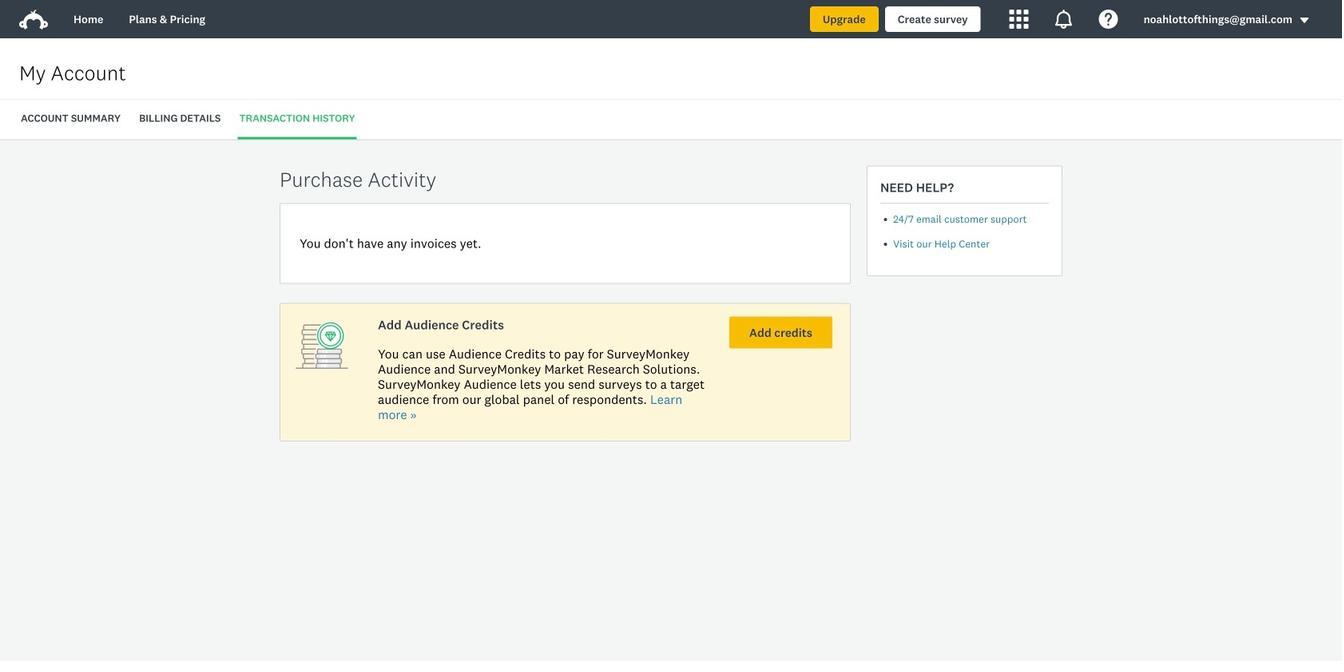 Task type: vqa. For each thing, say whether or not it's contained in the screenshot.
search recent surveys text box
no



Task type: describe. For each thing, give the bounding box(es) containing it.
help icon image
[[1099, 10, 1118, 29]]

1 products icon image from the left
[[1010, 10, 1029, 29]]

2 products icon image from the left
[[1054, 10, 1073, 29]]



Task type: locate. For each thing, give the bounding box(es) containing it.
surveymonkey logo image
[[19, 10, 48, 30]]

dropdown arrow image
[[1299, 15, 1310, 26]]

products icon image
[[1010, 10, 1029, 29], [1054, 10, 1073, 29]]

0 horizontal spatial products icon image
[[1010, 10, 1029, 29]]

1 horizontal spatial products icon image
[[1054, 10, 1073, 29]]



